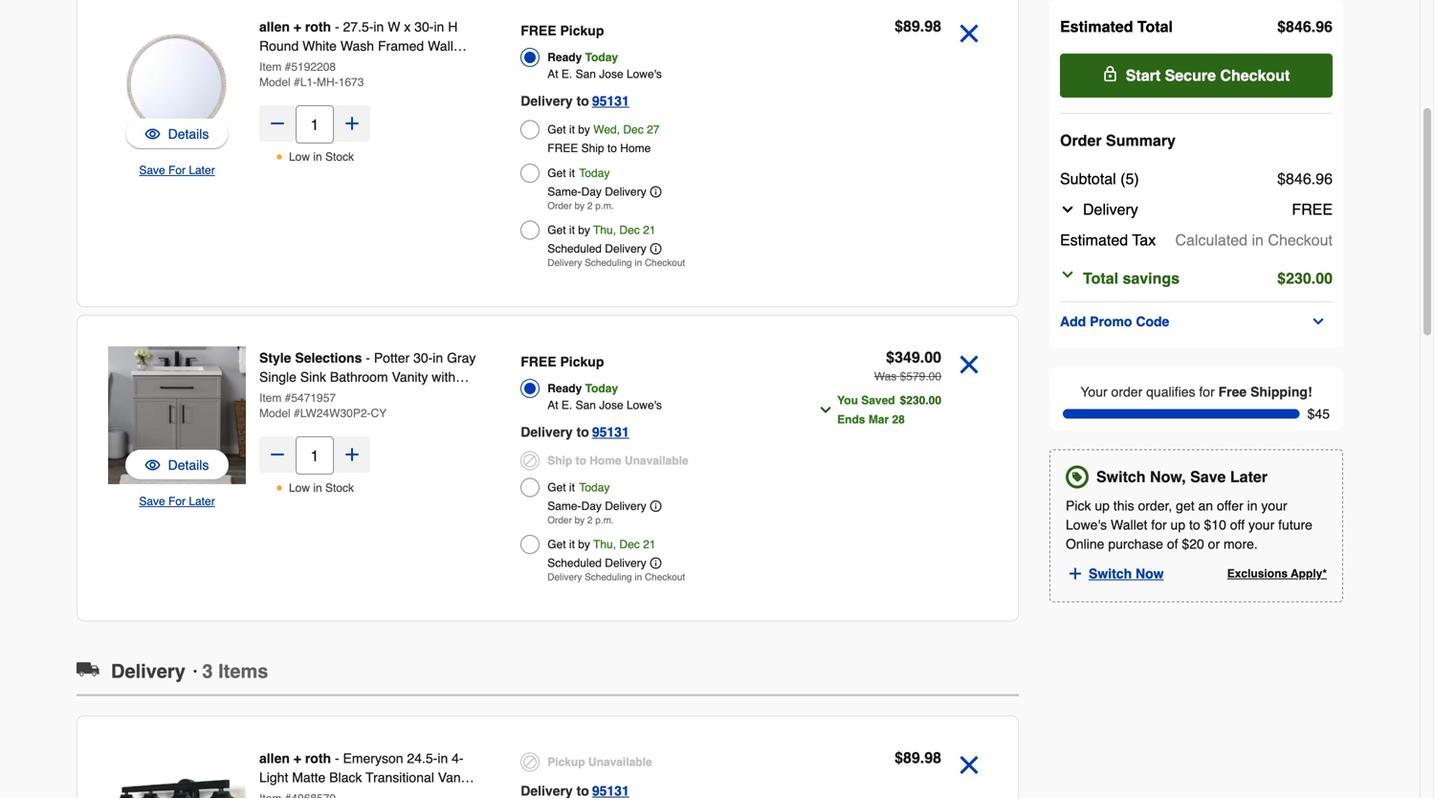 Task type: describe. For each thing, give the bounding box(es) containing it.
4-
[[452, 751, 464, 766]]

0 vertical spatial your
[[1262, 498, 1288, 514]]

save for potter 30-in gray single sink bathroom vanity with white cultured marble top
[[139, 495, 165, 508]]

p.m. for potter 30-in gray single sink bathroom vanity with white cultured marble top
[[596, 515, 614, 526]]

style selections -
[[259, 350, 374, 366]]

$20
[[1182, 537, 1205, 552]]

add promo code link
[[1060, 310, 1333, 333]]

chevron down image left you
[[818, 402, 834, 418]]

28
[[892, 413, 905, 426]]

mirror
[[259, 57, 294, 73]]

846 for estimated total
[[1286, 18, 1312, 35]]

calculated
[[1176, 231, 1248, 249]]

27.5-in w x 30-in h round white wash framed wall mirror
[[259, 19, 458, 73]]

option group for potter 30-in gray single sink bathroom vanity with white cultured marble top
[[521, 348, 787, 588]]

emeryson
[[343, 751, 403, 766]]

95131 button for 27.5-in w x 30-in h round white wash framed wall mirror
[[592, 89, 630, 112]]

#l1-
[[294, 76, 317, 89]]

cy
[[371, 407, 387, 420]]

1 horizontal spatial ship
[[581, 142, 604, 155]]

remove item image for potter 30-in gray single sink bathroom vanity with white cultured marble top
[[953, 348, 986, 381]]

1 horizontal spatial up
[[1171, 517, 1186, 533]]

plus image for cultured
[[343, 445, 362, 464]]

subtotal (5)
[[1060, 170, 1140, 188]]

item for potter 30-in gray single sink bathroom vanity with white cultured marble top
[[259, 391, 282, 405]]

27.5-in w x 30-in h round white wash framed wall mirror image
[[108, 15, 246, 153]]

27.5-
[[343, 19, 374, 34]]

3
[[202, 660, 213, 682]]

1 vertical spatial your
[[1249, 517, 1275, 533]]

low in stock for wash
[[289, 150, 354, 164]]

white inside 27.5-in w x 30-in h round white wash framed wall mirror
[[303, 38, 337, 54]]

qualifies
[[1147, 384, 1196, 400]]

of
[[1167, 537, 1179, 552]]

1 vertical spatial save
[[1191, 468, 1226, 486]]

#lw24w30p2-
[[294, 407, 371, 420]]

get it by thu, dec 21 for potter 30-in gray single sink bathroom vanity with white cultured marble top
[[548, 538, 656, 551]]

in inside potter 30-in gray single sink bathroom vanity with white cultured marble top
[[433, 350, 443, 366]]

minus image for 27.5-in w x 30-in h round white wash framed wall mirror
[[268, 114, 287, 133]]

you
[[838, 394, 858, 407]]

subtotal
[[1060, 170, 1117, 188]]

it for info icon related to 27.5-in w x 30-in h round white wash framed wall mirror
[[569, 223, 575, 237]]

you saved $ 230 .00 ends mar 28
[[838, 394, 942, 426]]

potter 30-in gray single sink bathroom vanity with white cultured marble top
[[259, 350, 476, 404]]

framed
[[378, 38, 424, 54]]

roth for emeryson
[[305, 751, 331, 766]]

save for 27.5-in w x 30-in h round white wash framed wall mirror
[[139, 164, 165, 177]]

your order qualifies for free shipping!
[[1081, 384, 1313, 400]]

info image for potter 30-in gray single sink bathroom vanity with white cultured marble top
[[650, 557, 662, 569]]

add
[[1060, 314, 1086, 329]]

quickview image for 27.5-in w x 30-in h round white wash framed wall mirror
[[145, 124, 160, 144]]

lowe's for 27.5-in w x 30-in h round white wash framed wall mirror
[[627, 67, 662, 81]]

2 vertical spatial bullet image
[[193, 669, 197, 673]]

.00 up the 579
[[920, 348, 942, 366]]

potter
[[374, 350, 410, 366]]

transitional
[[366, 770, 434, 785]]

now,
[[1150, 468, 1186, 486]]

marble
[[352, 389, 393, 404]]

0 vertical spatial total
[[1138, 18, 1173, 35]]

switch now
[[1089, 566, 1164, 581]]

save for later for potter 30-in gray single sink bathroom vanity with white cultured marble top
[[139, 495, 215, 508]]

thu, for potter 30-in gray single sink bathroom vanity with white cultured marble top
[[594, 538, 616, 551]]

ready for 27.5-in w x 30-in h round white wash framed wall mirror
[[548, 51, 582, 64]]

95131 for potter 30-in gray single sink bathroom vanity with white cultured marble top
[[592, 424, 630, 440]]

offer
[[1217, 498, 1244, 514]]

estimated tax
[[1060, 231, 1156, 249]]

checkout inside button
[[1221, 67, 1290, 84]]

bullet image for potter 30-in gray single sink bathroom vanity with white cultured marble top
[[276, 484, 283, 492]]

allen + roth - for light
[[259, 751, 343, 766]]

.00 right was
[[926, 370, 942, 383]]

#5192208
[[285, 60, 336, 74]]

4 get from the top
[[548, 481, 566, 494]]

lowe's for potter 30-in gray single sink bathroom vanity with white cultured marble top
[[627, 399, 662, 412]]

unavailable inside option group
[[625, 454, 689, 468]]

free pickup for potter 30-in gray single sink bathroom vanity with white cultured marble top
[[521, 354, 604, 369]]

off
[[1231, 517, 1245, 533]]

30- inside potter 30-in gray single sink bathroom vanity with white cultured marble top
[[414, 350, 433, 366]]

1 vertical spatial total
[[1083, 269, 1119, 287]]

order
[[1112, 384, 1143, 400]]

bathroom
[[330, 369, 388, 385]]

block image
[[521, 753, 540, 772]]

estimated for estimated total
[[1060, 18, 1134, 35]]

$ 846 . 96 for total
[[1278, 18, 1333, 35]]

delivery to 95131 for 27.5-in w x 30-in h round white wash framed wall mirror
[[521, 93, 630, 109]]

selections
[[295, 350, 362, 366]]

white inside potter 30-in gray single sink bathroom vanity with white cultured marble top
[[259, 389, 294, 404]]

free pickup for 27.5-in w x 30-in h round white wash framed wall mirror
[[521, 23, 604, 38]]

21 for potter 30-in gray single sink bathroom vanity with white cultured marble top
[[643, 538, 656, 551]]

e. for potter 30-in gray single sink bathroom vanity with white cultured marble top
[[562, 399, 573, 412]]

0 horizontal spatial ship
[[548, 454, 573, 468]]

this
[[1114, 498, 1135, 514]]

349
[[895, 348, 920, 366]]

delivery scheduling in checkout for potter 30-in gray single sink bathroom vanity with white cultured marble top
[[548, 572, 685, 583]]

scheduled delivery for 27.5-in w x 30-in h round white wash framed wall mirror
[[548, 242, 647, 256]]

more.
[[1224, 537, 1258, 552]]

same- for 27.5-in w x 30-in h round white wash framed wall mirror
[[548, 185, 581, 199]]

emeryson 24.5-in 4- light matte black transitional vanity light
[[259, 751, 474, 798]]

chevron down image down subtotal
[[1060, 202, 1076, 217]]

at e. san jose lowe's for 27.5-in w x 30-in h round white wash framed wall mirror
[[548, 67, 662, 81]]

single
[[259, 369, 297, 385]]

top
[[396, 389, 418, 404]]

online
[[1066, 537, 1105, 552]]

$ 846 . 96 for (5)
[[1278, 170, 1333, 188]]

delivery scheduling in checkout for 27.5-in w x 30-in h round white wash framed wall mirror
[[548, 257, 685, 268]]

info image for 27.5-in w x 30-in h round white wash framed wall mirror
[[650, 243, 662, 255]]

future
[[1279, 517, 1313, 533]]

at e. san jose lowe's for potter 30-in gray single sink bathroom vanity with white cultured marble top
[[548, 399, 662, 412]]

scheduled for potter 30-in gray single sink bathroom vanity with white cultured marble top
[[548, 557, 602, 570]]

pick up this order, get an offer in your lowe's wallet for up to $10 off your future online purchase of $20 or more.
[[1066, 498, 1313, 552]]

pickup for potter 30-in gray single sink bathroom vanity with white cultured marble top
[[560, 354, 604, 369]]

switch for switch now
[[1089, 566, 1132, 581]]

$10
[[1204, 517, 1227, 533]]

h
[[448, 19, 458, 34]]

free right h
[[521, 23, 557, 38]]

get it today for potter 30-in gray single sink bathroom vanity with white cultured marble top
[[548, 481, 610, 494]]

at for 27.5-in w x 30-in h round white wash framed wall mirror
[[548, 67, 559, 81]]

order summary
[[1060, 132, 1176, 149]]

item for 27.5-in w x 30-in h round white wash framed wall mirror
[[259, 60, 282, 74]]

cultured
[[297, 389, 348, 404]]

mar
[[869, 413, 889, 426]]

chevron down image up add
[[1060, 267, 1076, 282]]

free
[[1219, 384, 1247, 400]]

secure image
[[1103, 66, 1118, 81]]

+ for wash
[[294, 19, 301, 34]]

(5)
[[1121, 170, 1140, 188]]

truck filled image
[[77, 658, 100, 681]]

start
[[1126, 67, 1161, 84]]

pick
[[1066, 498, 1091, 514]]

579
[[907, 370, 926, 383]]

$ 230 .00
[[1278, 269, 1333, 287]]

order,
[[1138, 498, 1173, 514]]

thu, for 27.5-in w x 30-in h round white wash framed wall mirror
[[594, 223, 616, 237]]

allen for emeryson 24.5-in 4- light matte black transitional vanity light
[[259, 751, 290, 766]]

code
[[1136, 314, 1170, 329]]

1 get from the top
[[548, 123, 566, 136]]

same-day delivery for 27.5-in w x 30-in h round white wash framed wall mirror
[[548, 185, 647, 199]]

free ship to home
[[548, 142, 651, 155]]

details for 27.5-in w x 30-in h round white wash framed wall mirror
[[168, 126, 209, 142]]

1 light from the top
[[259, 770, 288, 785]]

sink
[[300, 369, 326, 385]]

start secure checkout button
[[1060, 54, 1333, 98]]

for inside the 'pick up this order, get an offer in your lowe's wallet for up to $10 off your future online purchase of $20 or more.'
[[1152, 517, 1167, 533]]

at for potter 30-in gray single sink bathroom vanity with white cultured marble top
[[548, 399, 559, 412]]

today down free ship to home
[[579, 167, 610, 180]]

save for later button for 27.5-in w x 30-in h round white wash framed wall mirror
[[139, 161, 215, 180]]

ship to home unavailable
[[548, 454, 689, 468]]

- for emeryson
[[335, 751, 339, 766]]

stock for cultured
[[325, 481, 354, 495]]

846 for subtotal (5)
[[1286, 170, 1312, 188]]

3 get from the top
[[548, 223, 566, 237]]

total savings
[[1083, 269, 1180, 287]]

w
[[388, 19, 400, 34]]

day for 27.5-in w x 30-in h round white wash framed wall mirror
[[581, 185, 602, 199]]

start secure checkout
[[1126, 67, 1290, 84]]

$ inside you saved $ 230 .00 ends mar 28
[[900, 394, 907, 407]]

jose for potter 30-in gray single sink bathroom vanity with white cultured marble top
[[599, 399, 624, 412]]

later for 27.5-in w x 30-in h round white wash framed wall mirror
[[189, 164, 215, 177]]

black
[[329, 770, 362, 785]]

today up ship to home unavailable at the left bottom of page
[[585, 382, 618, 395]]

minus image for potter 30-in gray single sink bathroom vanity with white cultured marble top
[[268, 445, 287, 464]]

gray
[[447, 350, 476, 366]]

order for potter 30-in gray single sink bathroom vanity with white cultured marble top
[[548, 515, 572, 526]]

5 get from the top
[[548, 538, 566, 551]]

summary
[[1106, 132, 1176, 149]]

or
[[1208, 537, 1220, 552]]

switch now, save later
[[1097, 468, 1268, 486]]

0 vertical spatial dec
[[623, 123, 644, 136]]

delivery to 95131 for potter 30-in gray single sink bathroom vanity with white cultured marble top
[[521, 424, 630, 440]]

estimated total
[[1060, 18, 1173, 35]]

Low in Stock number field
[[296, 436, 334, 475]]

it for info image associated with 27.5-in w x 30-in h round white wash framed wall mirror
[[569, 167, 575, 180]]

order by 2 p.m. for potter 30-in gray single sink bathroom vanity with white cultured marble top
[[548, 515, 614, 526]]

item #5192208 model #l1-mh-1673
[[259, 60, 364, 89]]

mh-
[[317, 76, 339, 89]]

1673
[[338, 76, 364, 89]]

x
[[404, 19, 411, 34]]



Task type: locate. For each thing, give the bounding box(es) containing it.
style
[[259, 350, 291, 366]]

order up subtotal
[[1060, 132, 1102, 149]]

1 get it by thu, dec 21 from the top
[[548, 223, 656, 237]]

bullet image
[[276, 153, 283, 161], [276, 484, 283, 492], [193, 669, 197, 673]]

exclusions
[[1228, 567, 1288, 581]]

1 95131 from the top
[[592, 93, 630, 109]]

0 vertical spatial 98
[[925, 17, 942, 35]]

at
[[548, 67, 559, 81], [548, 399, 559, 412]]

0 horizontal spatial vanity
[[392, 369, 428, 385]]

wash
[[341, 38, 374, 54]]

2 save for later button from the top
[[139, 492, 215, 511]]

0 vertical spatial save
[[139, 164, 165, 177]]

chevron down image
[[1060, 202, 1076, 217], [1060, 267, 1076, 282], [1311, 314, 1327, 329], [818, 402, 834, 418]]

your right 'off'
[[1249, 517, 1275, 533]]

minus image
[[268, 114, 287, 133], [268, 445, 287, 464]]

0 vertical spatial 21
[[643, 223, 656, 237]]

estimated left 'tax'
[[1060, 231, 1128, 249]]

0 vertical spatial delivery scheduling in checkout
[[548, 257, 685, 268]]

option group
[[521, 17, 787, 274], [521, 348, 787, 588]]

1 vertical spatial pickup
[[560, 354, 604, 369]]

ship right block image
[[548, 454, 573, 468]]

allen + roth - up round
[[259, 19, 343, 34]]

later
[[189, 164, 215, 177], [1231, 468, 1268, 486], [189, 495, 215, 508]]

order by 2 p.m.
[[548, 201, 614, 212], [548, 515, 614, 526]]

purchase
[[1109, 537, 1164, 552]]

2 plus image from the top
[[343, 445, 362, 464]]

1 vertical spatial thu,
[[594, 538, 616, 551]]

1 order by 2 p.m. from the top
[[548, 201, 614, 212]]

1 stock from the top
[[325, 150, 354, 164]]

98 for emeryson 24.5-in 4- light matte black transitional vanity light
[[925, 749, 942, 767]]

same-day delivery down ship to home unavailable at the left bottom of page
[[548, 500, 647, 513]]

1 vertical spatial $ 89 . 98
[[895, 749, 942, 767]]

1 vertical spatial remove item image
[[953, 348, 986, 381]]

1 vertical spatial at
[[548, 399, 559, 412]]

2 day from the top
[[581, 500, 602, 513]]

for down 27.5-in w x 30-in h round white wash framed wall mirror image
[[168, 164, 186, 177]]

quickview image
[[145, 124, 160, 144], [145, 456, 160, 475]]

0 vertical spatial stock
[[325, 150, 354, 164]]

ready today for potter 30-in gray single sink bathroom vanity with white cultured marble top
[[548, 382, 618, 395]]

p.m.
[[596, 201, 614, 212], [596, 515, 614, 526]]

info image for potter 30-in gray single sink bathroom vanity with white cultured marble top
[[650, 501, 662, 512]]

0 horizontal spatial up
[[1095, 498, 1110, 514]]

0 vertical spatial san
[[576, 67, 596, 81]]

1 vertical spatial -
[[366, 350, 370, 366]]

1 scheduled delivery from the top
[[548, 242, 647, 256]]

to up ship to home unavailable at the left bottom of page
[[577, 424, 589, 440]]

items
[[218, 660, 268, 682]]

save down potter 30-in gray single sink bathroom vanity with white cultured marble top 'image'
[[139, 495, 165, 508]]

1 vertical spatial e.
[[562, 399, 573, 412]]

0 vertical spatial option group
[[521, 17, 787, 274]]

2 scheduling from the top
[[585, 572, 632, 583]]

1 vertical spatial up
[[1171, 517, 1186, 533]]

1 vertical spatial 2
[[588, 515, 593, 526]]

0 vertical spatial ship
[[581, 142, 604, 155]]

delivery to 95131 up get it by wed, dec 27
[[521, 93, 630, 109]]

1 vertical spatial 230
[[907, 394, 926, 407]]

1 vertical spatial stock
[[325, 481, 354, 495]]

21 for 27.5-in w x 30-in h round white wash framed wall mirror
[[643, 223, 656, 237]]

same- for potter 30-in gray single sink bathroom vanity with white cultured marble top
[[548, 500, 581, 513]]

jose up wed,
[[599, 67, 624, 81]]

2 scheduled delivery from the top
[[548, 557, 647, 570]]

2 vertical spatial -
[[335, 751, 339, 766]]

stock
[[325, 150, 354, 164], [325, 481, 354, 495]]

item inside item #5471957 model #lw24w30p2-cy
[[259, 391, 282, 405]]

1 estimated from the top
[[1060, 18, 1134, 35]]

1 vertical spatial quickview image
[[145, 456, 160, 475]]

2 it from the top
[[569, 167, 575, 180]]

it for info image related to potter 30-in gray single sink bathroom vanity with white cultured marble top
[[569, 481, 575, 494]]

2 same- from the top
[[548, 500, 581, 513]]

230 inside you saved $ 230 .00 ends mar 28
[[907, 394, 926, 407]]

0 horizontal spatial total
[[1083, 269, 1119, 287]]

2 allen from the top
[[259, 751, 290, 766]]

2 95131 from the top
[[592, 424, 630, 440]]

1 delivery to 95131 from the top
[[521, 93, 630, 109]]

1 vertical spatial jose
[[599, 399, 624, 412]]

1 same- from the top
[[548, 185, 581, 199]]

ready today up ship to home unavailable at the left bottom of page
[[548, 382, 618, 395]]

2 free pickup from the top
[[521, 354, 604, 369]]

free down get it by wed, dec 27
[[548, 142, 578, 155]]

vanity inside potter 30-in gray single sink bathroom vanity with white cultured marble top
[[392, 369, 428, 385]]

free right gray
[[521, 354, 557, 369]]

same-
[[548, 185, 581, 199], [548, 500, 581, 513]]

same- down free ship to home
[[548, 185, 581, 199]]

0 vertical spatial info image
[[650, 243, 662, 255]]

1 vertical spatial later
[[1231, 468, 1268, 486]]

2 thu, from the top
[[594, 538, 616, 551]]

2 p.m. from the top
[[596, 515, 614, 526]]

ready today for 27.5-in w x 30-in h round white wash framed wall mirror
[[548, 51, 618, 64]]

1 vertical spatial $ 846 . 96
[[1278, 170, 1333, 188]]

for
[[168, 164, 186, 177], [168, 495, 186, 508]]

potter 30-in gray single sink bathroom vanity with white cultured marble top image
[[108, 346, 246, 484]]

home right block image
[[590, 454, 622, 468]]

+ for light
[[294, 751, 301, 766]]

1 vertical spatial +
[[294, 751, 301, 766]]

+ up round
[[294, 19, 301, 34]]

roth for 27.5-
[[305, 19, 331, 34]]

remove item image
[[953, 749, 986, 781]]

95131 button up wed,
[[592, 89, 630, 112]]

delivery
[[521, 93, 573, 109], [605, 185, 647, 199], [1083, 201, 1139, 218], [605, 242, 647, 256], [548, 257, 582, 268], [521, 424, 573, 440], [605, 500, 647, 513], [605, 557, 647, 570], [548, 572, 582, 583], [111, 660, 186, 682]]

1 allen from the top
[[259, 19, 290, 34]]

save for later button for potter 30-in gray single sink bathroom vanity with white cultured marble top
[[139, 492, 215, 511]]

95131 button for potter 30-in gray single sink bathroom vanity with white cultured marble top
[[592, 421, 630, 444]]

day down free ship to home
[[581, 185, 602, 199]]

0 vertical spatial get it by thu, dec 21
[[548, 223, 656, 237]]

today
[[585, 51, 618, 64], [579, 167, 610, 180], [585, 382, 618, 395], [579, 481, 610, 494]]

30- inside 27.5-in w x 30-in h round white wash framed wall mirror
[[415, 19, 434, 34]]

2 $ 89 . 98 from the top
[[895, 749, 942, 767]]

shipping!
[[1251, 384, 1313, 400]]

1 save for later button from the top
[[139, 161, 215, 180]]

plus image
[[343, 114, 362, 133], [343, 445, 362, 464]]

98 for 27.5-in w x 30-in h round white wash framed wall mirror
[[925, 17, 942, 35]]

at up ship to home unavailable at the left bottom of page
[[548, 399, 559, 412]]

4 it from the top
[[569, 481, 575, 494]]

30- up with
[[414, 350, 433, 366]]

-
[[335, 19, 339, 34], [366, 350, 370, 366], [335, 751, 339, 766]]

ready today up get it by wed, dec 27
[[548, 51, 618, 64]]

order for 27.5-in w x 30-in h round white wash framed wall mirror
[[548, 201, 572, 212]]

same-day delivery for potter 30-in gray single sink bathroom vanity with white cultured marble top
[[548, 500, 647, 513]]

ready for potter 30-in gray single sink bathroom vanity with white cultured marble top
[[548, 382, 582, 395]]

today down ship to home unavailable at the left bottom of page
[[579, 481, 610, 494]]

0 horizontal spatial for
[[1152, 517, 1167, 533]]

1 vertical spatial p.m.
[[596, 515, 614, 526]]

0 vertical spatial save for later button
[[139, 161, 215, 180]]

to up get it by wed, dec 27
[[577, 93, 589, 109]]

0 vertical spatial for
[[1200, 384, 1215, 400]]

ship down get it by wed, dec 27
[[581, 142, 604, 155]]

ends
[[838, 413, 866, 426]]

get it today down ship to home unavailable at the left bottom of page
[[548, 481, 610, 494]]

it
[[569, 123, 575, 136], [569, 167, 575, 180], [569, 223, 575, 237], [569, 481, 575, 494], [569, 538, 575, 551]]

estimated for estimated tax
[[1060, 231, 1128, 249]]

item down single
[[259, 391, 282, 405]]

1 delivery scheduling in checkout from the top
[[548, 257, 685, 268]]

1 vertical spatial ship
[[548, 454, 573, 468]]

your
[[1262, 498, 1288, 514], [1249, 517, 1275, 533]]

$ 89 . 98 for emeryson 24.5-in 4- light matte black transitional vanity light
[[895, 749, 942, 767]]

89 for 27.5-in w x 30-in h round white wash framed wall mirror
[[903, 17, 920, 35]]

0 vertical spatial 230
[[1286, 269, 1312, 287]]

1 vertical spatial order by 2 p.m.
[[548, 515, 614, 526]]

roth up matte at the left bottom of the page
[[305, 751, 331, 766]]

.00 down the 579
[[926, 394, 942, 407]]

total up start
[[1138, 18, 1173, 35]]

2 same-day delivery from the top
[[548, 500, 647, 513]]

$ 89 . 98 for 27.5-in w x 30-in h round white wash framed wall mirror
[[895, 17, 942, 35]]

1 vertical spatial option group
[[521, 348, 787, 588]]

to right block image
[[576, 454, 587, 468]]

order down free ship to home
[[548, 201, 572, 212]]

plus image for framed
[[343, 114, 362, 133]]

1 vertical spatial plus image
[[343, 445, 362, 464]]

e.
[[562, 67, 573, 81], [562, 399, 573, 412]]

p.m. down ship to home unavailable at the left bottom of page
[[596, 515, 614, 526]]

0 vertical spatial $ 89 . 98
[[895, 17, 942, 35]]

- up bathroom
[[366, 350, 370, 366]]

0 vertical spatial allen
[[259, 19, 290, 34]]

1 save for later from the top
[[139, 164, 215, 177]]

white
[[303, 38, 337, 54], [259, 389, 294, 404]]

tag filled image
[[1069, 469, 1086, 486]]

switch now button
[[1066, 561, 1181, 586]]

1 vertical spatial delivery to 95131
[[521, 424, 630, 440]]

dec for potter 30-in gray single sink bathroom vanity with white cultured marble top
[[620, 538, 640, 551]]

1 for from the top
[[168, 164, 186, 177]]

1 quickview image from the top
[[145, 124, 160, 144]]

order
[[1060, 132, 1102, 149], [548, 201, 572, 212], [548, 515, 572, 526]]

1 vertical spatial lowe's
[[627, 399, 662, 412]]

1 e. from the top
[[562, 67, 573, 81]]

at e. san jose lowe's up get it by wed, dec 27
[[548, 67, 662, 81]]

in inside the 'pick up this order, get an offer in your lowe's wallet for up to $10 off your future online purchase of $20 or more.'
[[1248, 498, 1258, 514]]

wall
[[428, 38, 453, 54]]

tax
[[1133, 231, 1156, 249]]

vanity
[[392, 369, 428, 385], [438, 770, 474, 785]]

order by 2 p.m. down ship to home unavailable at the left bottom of page
[[548, 515, 614, 526]]

2 delivery to 95131 from the top
[[521, 424, 630, 440]]

0 vertical spatial unavailable
[[625, 454, 689, 468]]

30- right "x"
[[415, 19, 434, 34]]

5 it from the top
[[569, 538, 575, 551]]

1 96 from the top
[[1316, 18, 1333, 35]]

switch for switch now, save later
[[1097, 468, 1146, 486]]

95131
[[592, 93, 630, 109], [592, 424, 630, 440]]

1 vertical spatial ready today
[[548, 382, 618, 395]]

1 san from the top
[[576, 67, 596, 81]]

remove item image
[[953, 17, 986, 50], [953, 348, 986, 381]]

pickup inside pickup unavailable option group
[[548, 756, 585, 769]]

save
[[139, 164, 165, 177], [1191, 468, 1226, 486], [139, 495, 165, 508]]

96
[[1316, 18, 1333, 35], [1316, 170, 1333, 188]]

allen + roth - up matte at the left bottom of the page
[[259, 751, 343, 766]]

day
[[581, 185, 602, 199], [581, 500, 602, 513]]

3 it from the top
[[569, 223, 575, 237]]

24.5-
[[407, 751, 438, 766]]

order by 2 p.m. for 27.5-in w x 30-in h round white wash framed wall mirror
[[548, 201, 614, 212]]

- left 27.5-
[[335, 19, 339, 34]]

2 item from the top
[[259, 391, 282, 405]]

model down single
[[259, 407, 291, 420]]

later down 27.5-in w x 30-in h round white wash framed wall mirror image
[[189, 164, 215, 177]]

1 vertical spatial 89
[[903, 749, 920, 767]]

1 vertical spatial same-day delivery
[[548, 500, 647, 513]]

1 ready today from the top
[[548, 51, 618, 64]]

later down potter 30-in gray single sink bathroom vanity with white cultured marble top 'image'
[[189, 495, 215, 508]]

dec left 27
[[623, 123, 644, 136]]

2 roth from the top
[[305, 751, 331, 766]]

white up #5192208
[[303, 38, 337, 54]]

1 it from the top
[[569, 123, 575, 136]]

2 san from the top
[[576, 399, 596, 412]]

0 vertical spatial minus image
[[268, 114, 287, 133]]

2 vertical spatial lowe's
[[1066, 517, 1107, 533]]

details for potter 30-in gray single sink bathroom vanity with white cultured marble top
[[168, 457, 209, 473]]

save for later for 27.5-in w x 30-in h round white wash framed wall mirror
[[139, 164, 215, 177]]

2 get it by thu, dec 21 from the top
[[548, 538, 656, 551]]

1 $ 846 . 96 from the top
[[1278, 18, 1333, 35]]

light
[[259, 770, 288, 785], [259, 789, 288, 798]]

it for info icon corresponding to potter 30-in gray single sink bathroom vanity with white cultured marble top
[[569, 538, 575, 551]]

info image
[[650, 243, 662, 255], [650, 557, 662, 569]]

1 + from the top
[[294, 19, 301, 34]]

thu,
[[594, 223, 616, 237], [594, 538, 616, 551]]

0 vertical spatial estimated
[[1060, 18, 1134, 35]]

details button
[[125, 119, 229, 149], [145, 124, 209, 144], [125, 450, 229, 480], [145, 456, 209, 475]]

quickview image for potter 30-in gray single sink bathroom vanity with white cultured marble top
[[145, 456, 160, 475]]

- for 27.5-
[[335, 19, 339, 34]]

0 vertical spatial delivery to 95131
[[521, 93, 630, 109]]

2 21 from the top
[[643, 538, 656, 551]]

0 vertical spatial free pickup
[[521, 23, 604, 38]]

1 vertical spatial save for later button
[[139, 492, 215, 511]]

scheduling for potter 30-in gray single sink bathroom vanity with white cultured marble top
[[585, 572, 632, 583]]

2 estimated from the top
[[1060, 231, 1128, 249]]

1 option group from the top
[[521, 17, 787, 274]]

up left this
[[1095, 498, 1110, 514]]

option group for 27.5-in w x 30-in h round white wash framed wall mirror
[[521, 17, 787, 274]]

info image
[[650, 186, 662, 198], [650, 501, 662, 512]]

2 95131 button from the top
[[592, 421, 630, 444]]

1 at from the top
[[548, 67, 559, 81]]

2 down ship to home unavailable at the left bottom of page
[[588, 515, 593, 526]]

at up get it by wed, dec 27
[[548, 67, 559, 81]]

0 vertical spatial 30-
[[415, 19, 434, 34]]

vanity up "top"
[[392, 369, 428, 385]]

2 846 from the top
[[1286, 170, 1312, 188]]

2 details from the top
[[168, 457, 209, 473]]

2 save for later from the top
[[139, 495, 215, 508]]

2 ready from the top
[[548, 382, 582, 395]]

lowe's up 27
[[627, 67, 662, 81]]

estimated
[[1060, 18, 1134, 35], [1060, 231, 1128, 249]]

delivery to 95131
[[521, 93, 630, 109], [521, 424, 630, 440]]

0 vertical spatial pickup
[[560, 23, 604, 38]]

low in stock for white
[[289, 481, 354, 495]]

e. up get it by wed, dec 27
[[562, 67, 573, 81]]

30-
[[415, 19, 434, 34], [414, 350, 433, 366]]

1 vertical spatial item
[[259, 391, 282, 405]]

Stepper number input field with increment and decrement buttons number field
[[296, 105, 334, 144]]

2 + from the top
[[294, 751, 301, 766]]

2 option group from the top
[[521, 348, 787, 588]]

your up future
[[1262, 498, 1288, 514]]

round
[[259, 38, 299, 54]]

.00 inside you saved $ 230 .00 ends mar 28
[[926, 394, 942, 407]]

0 vertical spatial get it today
[[548, 167, 610, 180]]

1 vertical spatial get it by thu, dec 21
[[548, 538, 656, 551]]

0 vertical spatial lowe's
[[627, 67, 662, 81]]

bullet image for 27.5-in w x 30-in h round white wash framed wall mirror
[[276, 153, 283, 161]]

dec down ship to home unavailable at the left bottom of page
[[620, 538, 640, 551]]

2 e. from the top
[[562, 399, 573, 412]]

.00 down calculated in checkout
[[1312, 269, 1333, 287]]

p.m. for 27.5-in w x 30-in h round white wash framed wall mirror
[[596, 201, 614, 212]]

in inside emeryson 24.5-in 4- light matte black transitional vanity light
[[438, 751, 448, 766]]

white down single
[[259, 389, 294, 404]]

1 vertical spatial white
[[259, 389, 294, 404]]

vanity down the 4-
[[438, 770, 474, 785]]

savings
[[1123, 269, 1180, 287]]

vanity inside emeryson 24.5-in 4- light matte black transitional vanity light
[[438, 770, 474, 785]]

2 at from the top
[[548, 399, 559, 412]]

0 vertical spatial remove item image
[[953, 17, 986, 50]]

free
[[521, 23, 557, 38], [548, 142, 578, 155], [1292, 201, 1333, 218], [521, 354, 557, 369]]

2 light from the top
[[259, 789, 288, 798]]

model inside item #5471957 model #lw24w30p2-cy
[[259, 407, 291, 420]]

0 vertical spatial ready
[[548, 51, 582, 64]]

apply*
[[1291, 567, 1327, 581]]

+ up matte at the left bottom of the page
[[294, 751, 301, 766]]

2 for from the top
[[168, 495, 186, 508]]

3 items
[[202, 660, 268, 682]]

1 low from the top
[[289, 150, 310, 164]]

get it by wed, dec 27
[[548, 123, 660, 136]]

1 horizontal spatial 230
[[1286, 269, 1312, 287]]

scheduled delivery for potter 30-in gray single sink bathroom vanity with white cultured marble top
[[548, 557, 647, 570]]

0 vertical spatial up
[[1095, 498, 1110, 514]]

lowe's up online
[[1066, 517, 1107, 533]]

info image down ship to home unavailable at the left bottom of page
[[650, 501, 662, 512]]

free up calculated in checkout
[[1292, 201, 1333, 218]]

0 vertical spatial e.
[[562, 67, 573, 81]]

96 for subtotal (5)
[[1316, 170, 1333, 188]]

roth
[[305, 19, 331, 34], [305, 751, 331, 766]]

1 vertical spatial allen + roth -
[[259, 751, 343, 766]]

230 down the 579
[[907, 394, 926, 407]]

day for potter 30-in gray single sink bathroom vanity with white cultured marble top
[[581, 500, 602, 513]]

1 day from the top
[[581, 185, 602, 199]]

2 get from the top
[[548, 167, 566, 180]]

0 vertical spatial model
[[259, 76, 291, 89]]

ready up get it by wed, dec 27
[[548, 51, 582, 64]]

1 model from the top
[[259, 76, 291, 89]]

1 21 from the top
[[643, 223, 656, 237]]

save for later down potter 30-in gray single sink bathroom vanity with white cultured marble top 'image'
[[139, 495, 215, 508]]

0 vertical spatial order
[[1060, 132, 1102, 149]]

95131 button
[[592, 89, 630, 112], [592, 421, 630, 444]]

2 allen + roth - from the top
[[259, 751, 343, 766]]

chevron down image inside add promo code link
[[1311, 314, 1327, 329]]

unavailable
[[625, 454, 689, 468], [588, 756, 652, 769]]

0 vertical spatial at e. san jose lowe's
[[548, 67, 662, 81]]

calculated in checkout
[[1176, 231, 1333, 249]]

low in stock
[[289, 150, 354, 164], [289, 481, 354, 495]]

1 scheduling from the top
[[585, 257, 632, 268]]

to down wed,
[[608, 142, 617, 155]]

2 low from the top
[[289, 481, 310, 495]]

89 for emeryson 24.5-in 4- light matte black transitional vanity light
[[903, 749, 920, 767]]

get it by thu, dec 21 for 27.5-in w x 30-in h round white wash framed wall mirror
[[548, 223, 656, 237]]

save down 27.5-in w x 30-in h round white wash framed wall mirror image
[[139, 164, 165, 177]]

0 vertical spatial ready today
[[548, 51, 618, 64]]

0 vertical spatial home
[[620, 142, 651, 155]]

model for potter 30-in gray single sink bathroom vanity with white cultured marble top
[[259, 407, 291, 420]]

remove item image for 27.5-in w x 30-in h round white wash framed wall mirror
[[953, 17, 986, 50]]

1 remove item image from the top
[[953, 17, 986, 50]]

home
[[620, 142, 651, 155], [590, 454, 622, 468]]

info image for 27.5-in w x 30-in h round white wash framed wall mirror
[[650, 186, 662, 198]]

item inside the 'item #5192208 model #l1-mh-1673'
[[259, 60, 282, 74]]

get it today
[[548, 167, 610, 180], [548, 481, 610, 494]]

1 allen + roth - from the top
[[259, 19, 343, 34]]

save for later button down 27.5-in w x 30-in h round white wash framed wall mirror image
[[139, 161, 215, 180]]

low for 27.5-in w x 30-in h round white wash framed wall mirror
[[289, 150, 310, 164]]

0 vertical spatial roth
[[305, 19, 331, 34]]

0 vertical spatial scheduled
[[548, 242, 602, 256]]

0 horizontal spatial 230
[[907, 394, 926, 407]]

1 vertical spatial info image
[[650, 501, 662, 512]]

1 vertical spatial 30-
[[414, 350, 433, 366]]

0 vertical spatial order by 2 p.m.
[[548, 201, 614, 212]]

item #5471957 model #lw24w30p2-cy
[[259, 391, 387, 420]]

save for later down 27.5-in w x 30-in h round white wash framed wall mirror image
[[139, 164, 215, 177]]

allen for 27.5-in w x 30-in h round white wash framed wall mirror
[[259, 19, 290, 34]]

dec down free ship to home
[[620, 223, 640, 237]]

0 vertical spatial white
[[303, 38, 337, 54]]

1 plus image from the top
[[343, 114, 362, 133]]

save for later button down potter 30-in gray single sink bathroom vanity with white cultured marble top 'image'
[[139, 492, 215, 511]]

2 delivery scheduling in checkout from the top
[[548, 572, 685, 583]]

stock for framed
[[325, 150, 354, 164]]

1 vertical spatial 96
[[1316, 170, 1333, 188]]

2 vertical spatial save
[[139, 495, 165, 508]]

2 at e. san jose lowe's from the top
[[548, 399, 662, 412]]

scheduling
[[585, 257, 632, 268], [585, 572, 632, 583]]

with
[[432, 369, 456, 385]]

for down potter 30-in gray single sink bathroom vanity with white cultured marble top 'image'
[[168, 495, 186, 508]]

1 at e. san jose lowe's from the top
[[548, 67, 662, 81]]

1 89 from the top
[[903, 17, 920, 35]]

saved
[[862, 394, 895, 407]]

2 low in stock from the top
[[289, 481, 354, 495]]

1 vertical spatial 21
[[643, 538, 656, 551]]

lowe's
[[627, 67, 662, 81], [627, 399, 662, 412], [1066, 517, 1107, 533]]

allen + roth - for wash
[[259, 19, 343, 34]]

wed,
[[594, 123, 620, 136]]

21
[[643, 223, 656, 237], [643, 538, 656, 551]]

thu, down free ship to home
[[594, 223, 616, 237]]

for left free
[[1200, 384, 1215, 400]]

matte
[[292, 770, 326, 785]]

2 scheduled from the top
[[548, 557, 602, 570]]

later up offer
[[1231, 468, 1268, 486]]

for down order,
[[1152, 517, 1167, 533]]

2 2 from the top
[[588, 515, 593, 526]]

pickup unavailable
[[548, 756, 652, 769]]

info image down 27
[[650, 186, 662, 198]]

0 vertical spatial allen + roth -
[[259, 19, 343, 34]]

switch inside button
[[1089, 566, 1132, 581]]

later for potter 30-in gray single sink bathroom vanity with white cultured marble top
[[189, 495, 215, 508]]

1 2 from the top
[[588, 201, 593, 212]]

1 vertical spatial at e. san jose lowe's
[[548, 399, 662, 412]]

at e. san jose lowe's up ship to home unavailable at the left bottom of page
[[548, 399, 662, 412]]

230
[[1286, 269, 1312, 287], [907, 394, 926, 407]]

an
[[1199, 498, 1214, 514]]

get it by thu, dec 21 down ship to home unavailable at the left bottom of page
[[548, 538, 656, 551]]

pickup
[[560, 23, 604, 38], [560, 354, 604, 369], [548, 756, 585, 769]]

- up black
[[335, 751, 339, 766]]

for
[[1200, 384, 1215, 400], [1152, 517, 1167, 533]]

allen
[[259, 19, 290, 34], [259, 751, 290, 766]]

2 jose from the top
[[599, 399, 624, 412]]

1 vertical spatial 846
[[1286, 170, 1312, 188]]

0 vertical spatial 846
[[1286, 18, 1312, 35]]

1 thu, from the top
[[594, 223, 616, 237]]

wallet
[[1111, 517, 1148, 533]]

unavailable inside pickup unavailable option group
[[588, 756, 652, 769]]

2 info image from the top
[[650, 557, 662, 569]]

0 vertical spatial low
[[289, 150, 310, 164]]

get it by thu, dec 21 down free ship to home
[[548, 223, 656, 237]]

item down round
[[259, 60, 282, 74]]

delivery to 95131 up ship to home unavailable at the left bottom of page
[[521, 424, 630, 440]]

1 get it today from the top
[[548, 167, 610, 180]]

bullet image down the 'item #5192208 model #l1-mh-1673'
[[276, 153, 283, 161]]

96 for estimated total
[[1316, 18, 1333, 35]]

1 ready from the top
[[548, 51, 582, 64]]

1 846 from the top
[[1286, 18, 1312, 35]]

1 vertical spatial estimated
[[1060, 231, 1128, 249]]

bullet image down item #5471957 model #lw24w30p2-cy
[[276, 484, 283, 492]]

1 vertical spatial dec
[[620, 223, 640, 237]]

1 details from the top
[[168, 126, 209, 142]]

san for 27.5-in w x 30-in h round white wash framed wall mirror
[[576, 67, 596, 81]]

for for potter 30-in gray single sink bathroom vanity with white cultured marble top
[[168, 495, 186, 508]]

san up get it by wed, dec 27
[[576, 67, 596, 81]]

roth left 27.5-
[[305, 19, 331, 34]]

1 item from the top
[[259, 60, 282, 74]]

2 get it today from the top
[[548, 481, 610, 494]]

1 same-day delivery from the top
[[548, 185, 647, 199]]

day down ship to home unavailable at the left bottom of page
[[581, 500, 602, 513]]

home down 27
[[620, 142, 651, 155]]

0 vertical spatial same-
[[548, 185, 581, 199]]

.
[[920, 17, 925, 35], [1312, 18, 1316, 35], [1312, 170, 1316, 188], [920, 749, 925, 767]]

0 vertical spatial save for later
[[139, 164, 215, 177]]

1 vertical spatial allen
[[259, 751, 290, 766]]

plus image
[[1067, 565, 1084, 582]]

1 scheduled from the top
[[548, 242, 602, 256]]

exclusions apply*
[[1228, 567, 1327, 581]]

$ 846 . 96
[[1278, 18, 1333, 35], [1278, 170, 1333, 188]]

2 stock from the top
[[325, 481, 354, 495]]

to inside the 'pick up this order, get an offer in your lowe's wallet for up to $10 off your future online purchase of $20 or more.'
[[1190, 517, 1201, 533]]

$ 89 . 98
[[895, 17, 942, 35], [895, 749, 942, 767]]

get it today down free ship to home
[[548, 167, 610, 180]]

lowe's inside the 'pick up this order, get an offer in your lowe's wallet for up to $10 off your future online purchase of $20 or more.'
[[1066, 517, 1107, 533]]

1 free pickup from the top
[[521, 23, 604, 38]]

pickup unavailable option group
[[521, 749, 787, 798]]

0 vertical spatial details
[[168, 126, 209, 142]]

0 vertical spatial +
[[294, 19, 301, 34]]

secure
[[1165, 67, 1216, 84]]

1 vertical spatial low in stock
[[289, 481, 354, 495]]

up up of
[[1171, 517, 1186, 533]]

san for potter 30-in gray single sink bathroom vanity with white cultured marble top
[[576, 399, 596, 412]]

2 89 from the top
[[903, 749, 920, 767]]

1 vertical spatial home
[[590, 454, 622, 468]]

switch right plus icon
[[1089, 566, 1132, 581]]

e. for 27.5-in w x 30-in h round white wash framed wall mirror
[[562, 67, 573, 81]]

save up an
[[1191, 468, 1226, 486]]

get it by thu, dec 21
[[548, 223, 656, 237], [548, 538, 656, 551]]

add promo code
[[1060, 314, 1170, 329]]

to
[[577, 93, 589, 109], [608, 142, 617, 155], [577, 424, 589, 440], [576, 454, 587, 468], [1190, 517, 1201, 533]]

pickup for 27.5-in w x 30-in h round white wash framed wall mirror
[[560, 23, 604, 38]]

your
[[1081, 384, 1108, 400]]

get
[[548, 123, 566, 136], [548, 167, 566, 180], [548, 223, 566, 237], [548, 481, 566, 494], [548, 538, 566, 551]]

2 minus image from the top
[[268, 445, 287, 464]]

order by 2 p.m. down free ship to home
[[548, 201, 614, 212]]

1 info image from the top
[[650, 186, 662, 198]]

1 vertical spatial scheduling
[[585, 572, 632, 583]]

2 for potter 30-in gray single sink bathroom vanity with white cultured marble top
[[588, 515, 593, 526]]

allen up round
[[259, 19, 290, 34]]

jose for 27.5-in w x 30-in h round white wash framed wall mirror
[[599, 67, 624, 81]]

today up get it by wed, dec 27
[[585, 51, 618, 64]]

2 for 27.5-in w x 30-in h round white wash framed wall mirror
[[588, 201, 593, 212]]

san
[[576, 67, 596, 81], [576, 399, 596, 412]]

scheduled for 27.5-in w x 30-in h round white wash framed wall mirror
[[548, 242, 602, 256]]

get
[[1176, 498, 1195, 514]]

block image
[[521, 451, 540, 470]]

1 roth from the top
[[305, 19, 331, 34]]

95131 for 27.5-in w x 30-in h round white wash framed wall mirror
[[592, 93, 630, 109]]

95131 up wed,
[[592, 93, 630, 109]]

emeryson 24.5-in 4-light matte black transitional vanity light image
[[108, 747, 246, 798]]

1 vertical spatial save for later
[[139, 495, 215, 508]]

2 info image from the top
[[650, 501, 662, 512]]

model inside the 'item #5192208 model #l1-mh-1673'
[[259, 76, 291, 89]]



Task type: vqa. For each thing, say whether or not it's contained in the screenshot.
2nd list item
no



